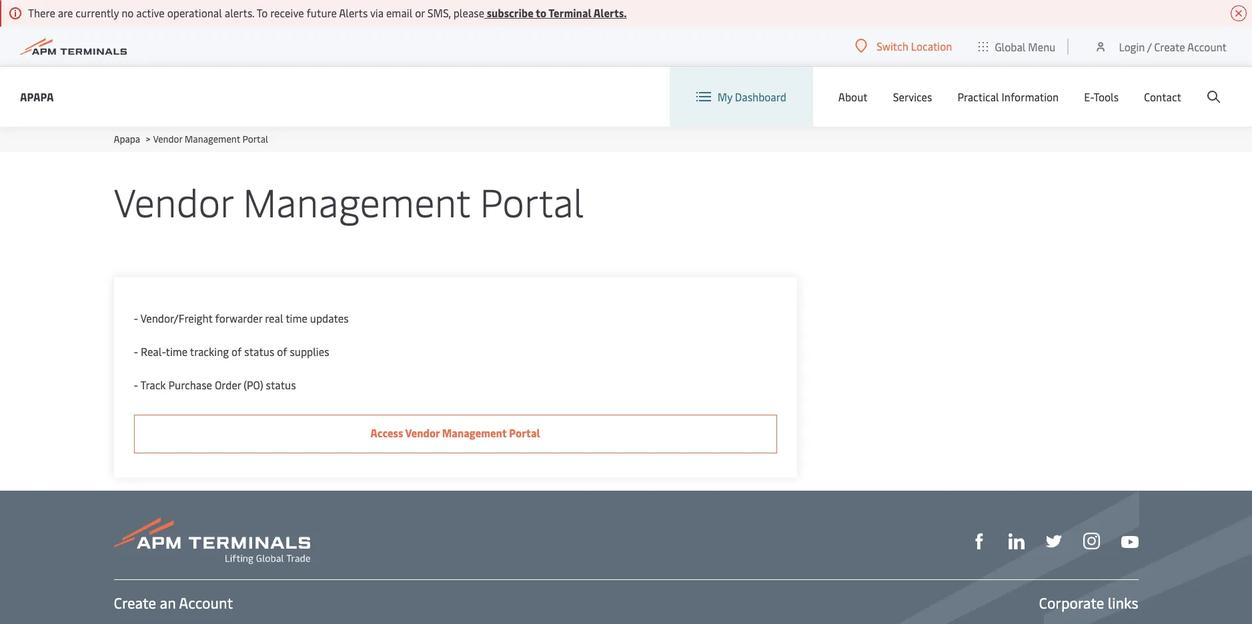 Task type: vqa. For each thing, say whether or not it's contained in the screenshot.
the disruptive
no



Task type: locate. For each thing, give the bounding box(es) containing it.
login / create account link
[[1095, 27, 1227, 66]]

- for - real-time tracking of status of supplies
[[134, 344, 138, 359]]

an
[[160, 593, 176, 613]]

0 vertical spatial account
[[1188, 39, 1227, 54]]

1 vertical spatial status
[[266, 378, 296, 392]]

tracking
[[190, 344, 229, 359]]

-
[[134, 311, 138, 326], [134, 344, 138, 359], [134, 378, 138, 392]]

1 horizontal spatial apapa
[[114, 133, 140, 145]]

alerts.
[[225, 5, 254, 20]]

to
[[257, 5, 268, 20]]

subscribe to terminal alerts. link
[[485, 5, 627, 20]]

real-
[[141, 344, 166, 359]]

apapa
[[20, 89, 54, 104], [114, 133, 140, 145]]

status
[[244, 344, 274, 359], [266, 378, 296, 392]]

>
[[146, 133, 151, 145]]

- left the real-
[[134, 344, 138, 359]]

vendor right access
[[405, 426, 440, 440]]

2 - from the top
[[134, 344, 138, 359]]

0 vertical spatial apapa
[[20, 89, 54, 104]]

my dashboard button
[[697, 67, 787, 127]]

apmt footer logo image
[[114, 518, 310, 565]]

status up (po)
[[244, 344, 274, 359]]

- left track
[[134, 378, 138, 392]]

contact
[[1144, 89, 1182, 104]]

practical information button
[[958, 67, 1059, 127]]

real
[[265, 311, 283, 326]]

information
[[1002, 89, 1059, 104]]

create
[[1155, 39, 1186, 54], [114, 593, 156, 613]]

account right an
[[179, 593, 233, 613]]

2 of from the left
[[277, 344, 287, 359]]

vendor down apapa > vendor management portal at top left
[[114, 175, 233, 228]]

0 vertical spatial time
[[286, 311, 308, 326]]

0 horizontal spatial of
[[232, 344, 242, 359]]

2 vertical spatial -
[[134, 378, 138, 392]]

via
[[370, 5, 384, 20]]

global menu
[[995, 39, 1056, 54]]

future
[[307, 5, 337, 20]]

1 horizontal spatial create
[[1155, 39, 1186, 54]]

links
[[1108, 593, 1139, 613]]

0 vertical spatial status
[[244, 344, 274, 359]]

1 - from the top
[[134, 311, 138, 326]]

youtube image
[[1121, 536, 1139, 548]]

status right (po)
[[266, 378, 296, 392]]

1 of from the left
[[232, 344, 242, 359]]

1 horizontal spatial time
[[286, 311, 308, 326]]

0 vertical spatial create
[[1155, 39, 1186, 54]]

0 horizontal spatial apapa
[[20, 89, 54, 104]]

0 vertical spatial apapa link
[[20, 88, 54, 105]]

1 horizontal spatial of
[[277, 344, 287, 359]]

contact button
[[1144, 67, 1182, 127]]

apapa for apapa > vendor management portal
[[114, 133, 140, 145]]

3 - from the top
[[134, 378, 138, 392]]

no
[[122, 5, 134, 20]]

0 horizontal spatial time
[[166, 344, 188, 359]]

alerts
[[339, 5, 368, 20]]

there
[[28, 5, 55, 20]]

forwarder
[[215, 311, 263, 326]]

vendor
[[153, 133, 182, 145], [114, 175, 233, 228], [405, 426, 440, 440]]

create right /
[[1155, 39, 1186, 54]]

0 horizontal spatial create
[[114, 593, 156, 613]]

management
[[185, 133, 240, 145], [243, 175, 470, 228], [442, 426, 507, 440]]

linkedin image
[[1009, 534, 1025, 550]]

1 vertical spatial -
[[134, 344, 138, 359]]

corporate links
[[1039, 593, 1139, 613]]

are
[[58, 5, 73, 20]]

operational
[[167, 5, 222, 20]]

vendor right >
[[153, 133, 182, 145]]

instagram image
[[1083, 533, 1100, 550]]

services
[[893, 89, 933, 104]]

- track purchase order (po) status
[[134, 378, 296, 392]]

- vendor/freight forwarder real time updates
[[134, 311, 349, 326]]

1 horizontal spatial account
[[1188, 39, 1227, 54]]

of left supplies
[[277, 344, 287, 359]]

my dashboard
[[718, 89, 787, 104]]

1 vertical spatial time
[[166, 344, 188, 359]]

1 vertical spatial apapa link
[[114, 133, 140, 145]]

of right tracking
[[232, 344, 242, 359]]

0 horizontal spatial account
[[179, 593, 233, 613]]

0 vertical spatial -
[[134, 311, 138, 326]]

- left the vendor/freight
[[134, 311, 138, 326]]

apapa for apapa
[[20, 89, 54, 104]]

linkedin__x28_alt_x29__3_ link
[[1009, 532, 1025, 550]]

create left an
[[114, 593, 156, 613]]

time
[[286, 311, 308, 326], [166, 344, 188, 359]]

1 horizontal spatial apapa link
[[114, 133, 140, 145]]

global
[[995, 39, 1026, 54]]

vendor management portal
[[114, 175, 584, 228]]

account
[[1188, 39, 1227, 54], [179, 593, 233, 613]]

1 vertical spatial create
[[114, 593, 156, 613]]

of
[[232, 344, 242, 359], [277, 344, 287, 359]]

instagram link
[[1083, 532, 1100, 550]]

track
[[140, 378, 166, 392]]

subscribe
[[487, 5, 534, 20]]

time right real at left
[[286, 311, 308, 326]]

apapa link
[[20, 88, 54, 105], [114, 133, 140, 145]]

2 vertical spatial portal
[[509, 426, 540, 440]]

2 vertical spatial vendor
[[405, 426, 440, 440]]

1 vertical spatial apapa
[[114, 133, 140, 145]]

fill 44 link
[[1046, 532, 1062, 550]]

account right /
[[1188, 39, 1227, 54]]

status for of
[[244, 344, 274, 359]]

menu
[[1029, 39, 1056, 54]]

portal
[[243, 133, 268, 145], [480, 175, 584, 228], [509, 426, 540, 440]]

time left tracking
[[166, 344, 188, 359]]

currently
[[76, 5, 119, 20]]

(po)
[[244, 378, 263, 392]]

login
[[1119, 39, 1145, 54]]

email
[[386, 5, 413, 20]]



Task type: describe. For each thing, give the bounding box(es) containing it.
global menu button
[[966, 26, 1069, 66]]

services button
[[893, 67, 933, 127]]

access
[[370, 426, 403, 440]]

switch
[[877, 39, 909, 53]]

0 vertical spatial portal
[[243, 133, 268, 145]]

0 vertical spatial vendor
[[153, 133, 182, 145]]

terminal
[[549, 5, 592, 20]]

you tube link
[[1121, 533, 1139, 550]]

order
[[215, 378, 241, 392]]

vendor/freight
[[140, 311, 213, 326]]

status for (po)
[[266, 378, 296, 392]]

about button
[[839, 67, 868, 127]]

1 vertical spatial account
[[179, 593, 233, 613]]

my
[[718, 89, 733, 104]]

updates
[[310, 311, 349, 326]]

about
[[839, 89, 868, 104]]

1 vertical spatial vendor
[[114, 175, 233, 228]]

- for - track purchase order (po) status
[[134, 378, 138, 392]]

1 vertical spatial management
[[243, 175, 470, 228]]

practical
[[958, 89, 999, 104]]

shape link
[[971, 532, 987, 550]]

switch location button
[[856, 39, 953, 53]]

create inside login / create account link
[[1155, 39, 1186, 54]]

0 horizontal spatial apapa link
[[20, 88, 54, 105]]

practical information
[[958, 89, 1059, 104]]

to
[[536, 5, 547, 20]]

vendor inside access vendor management portal link
[[405, 426, 440, 440]]

/
[[1148, 39, 1152, 54]]

0 vertical spatial management
[[185, 133, 240, 145]]

tools
[[1094, 89, 1119, 104]]

location
[[911, 39, 953, 53]]

- for - vendor/freight forwarder real time updates
[[134, 311, 138, 326]]

e-tools button
[[1085, 67, 1119, 127]]

purchase
[[168, 378, 212, 392]]

sms,
[[428, 5, 451, 20]]

access vendor management portal link
[[134, 415, 777, 454]]

login / create account
[[1119, 39, 1227, 54]]

access vendor management portal
[[370, 426, 540, 440]]

dashboard
[[735, 89, 787, 104]]

supplies
[[290, 344, 329, 359]]

e-
[[1085, 89, 1094, 104]]

receive
[[270, 5, 304, 20]]

- real-time tracking of status of supplies
[[134, 344, 329, 359]]

close alert image
[[1231, 5, 1247, 21]]

there are currently no active operational alerts. to receive future alerts via email or sms, please subscribe to terminal alerts.
[[28, 5, 627, 20]]

alerts.
[[594, 5, 627, 20]]

apapa > vendor management portal
[[114, 133, 268, 145]]

create an account
[[114, 593, 233, 613]]

active
[[136, 5, 165, 20]]

1 vertical spatial portal
[[480, 175, 584, 228]]

corporate
[[1039, 593, 1105, 613]]

e-tools
[[1085, 89, 1119, 104]]

2 vertical spatial management
[[442, 426, 507, 440]]

portal inside access vendor management portal link
[[509, 426, 540, 440]]

twitter image
[[1046, 534, 1062, 550]]

please
[[454, 5, 485, 20]]

or
[[415, 5, 425, 20]]

switch location
[[877, 39, 953, 53]]

facebook image
[[971, 534, 987, 550]]



